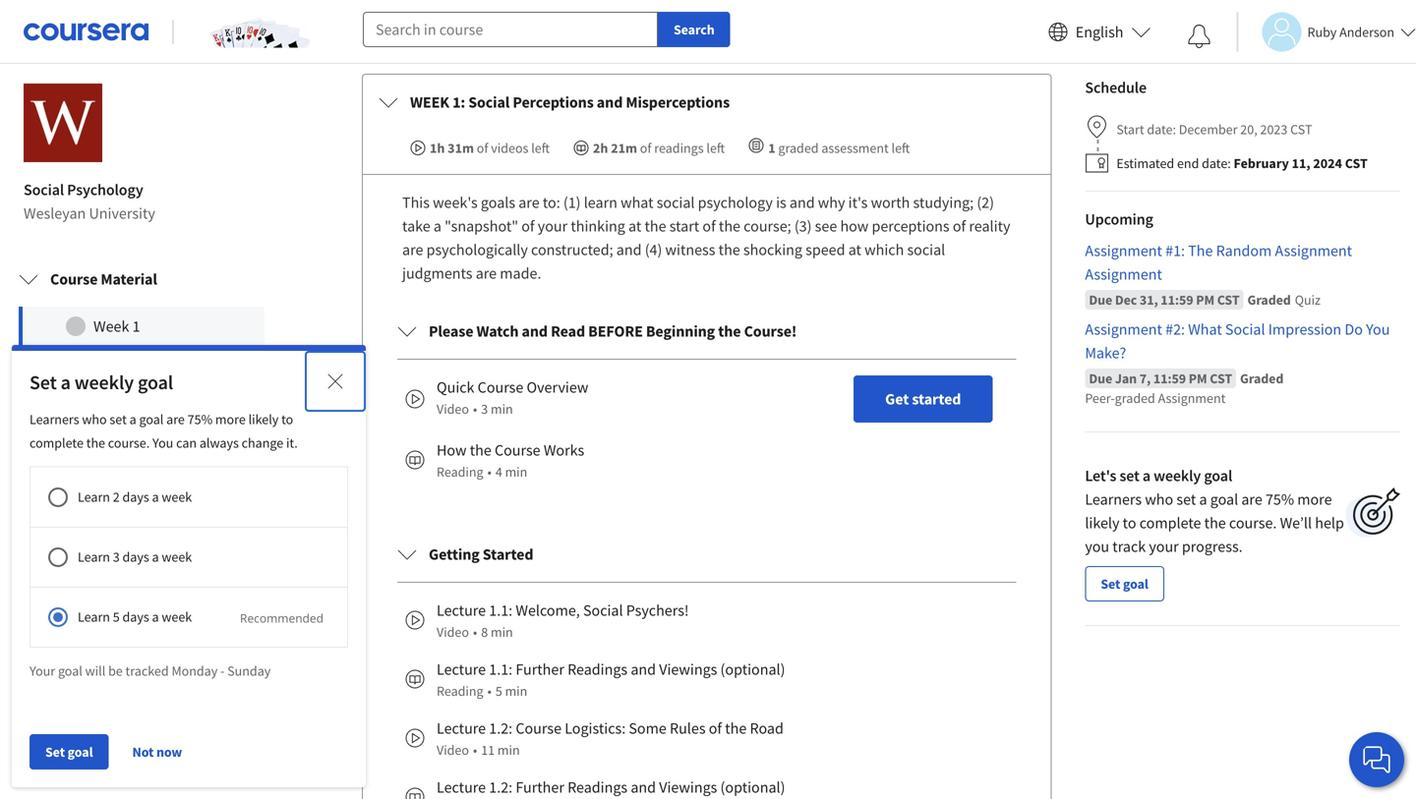 Task type: locate. For each thing, give the bounding box(es) containing it.
likely
[[248, 411, 279, 428], [1085, 513, 1120, 533]]

learners inside learners who set a goal are 75% more likely to complete the course. you can always change it.
[[30, 411, 79, 428]]

estimated end date: february 11, 2024 cst
[[1117, 154, 1368, 172]]

1 days from the top
[[122, 488, 149, 506]]

estimated
[[1117, 154, 1174, 172]]

graded
[[778, 139, 819, 157], [1115, 389, 1155, 407]]

week left 6
[[93, 513, 129, 533]]

weekly inside dialog
[[75, 370, 134, 395]]

0 vertical spatial who
[[82, 411, 107, 428]]

0 vertical spatial more
[[215, 411, 246, 428]]

more for help
[[1297, 490, 1332, 509]]

0 vertical spatial viewings
[[659, 660, 717, 680]]

4 down quick course overview video • 3 min
[[495, 463, 502, 481]]

3 lecture from the top
[[437, 719, 486, 739]]

set for the right set goal button
[[1101, 575, 1120, 593]]

search button
[[658, 12, 730, 47]]

readings
[[568, 660, 628, 680], [568, 778, 628, 798]]

1 horizontal spatial at
[[848, 240, 861, 260]]

week for week 4
[[93, 435, 129, 454]]

reading inside how the course works reading • 4 min
[[437, 463, 483, 481]]

2 week from the top
[[162, 548, 192, 566]]

week down can
[[162, 488, 192, 506]]

is
[[776, 193, 786, 212]]

learn
[[584, 193, 618, 212]]

learn 3 days a week
[[78, 548, 192, 566]]

1 lecture from the top
[[437, 601, 486, 621]]

0 vertical spatial graded
[[1248, 291, 1291, 309]]

week for learn 3 days a week
[[162, 548, 192, 566]]

course inside dropdown button
[[50, 270, 98, 289]]

goal inside learners who set a goal are 75% more likely to complete the course. you can always change it.
[[139, 411, 164, 428]]

5 up 6
[[132, 474, 140, 494]]

3 inside "link"
[[132, 395, 140, 415]]

who for learners who set a goal are 75% more likely to complete the course. we'll help you track your progress.
[[1145, 490, 1173, 509]]

1 vertical spatial graded
[[1115, 389, 1155, 407]]

1 graded assessment left
[[768, 139, 910, 157]]

who for learners who set a goal are 75% more likely to complete the course. you can always change it.
[[82, 411, 107, 428]]

• inside lecture 1.1: further readings and viewings (optional) reading • 5 min
[[487, 683, 492, 700]]

2 vertical spatial video
[[437, 742, 469, 759]]

2 vertical spatial set
[[1177, 490, 1196, 509]]

0 vertical spatial (optional)
[[720, 660, 785, 680]]

2 lecture from the top
[[437, 660, 486, 680]]

complete inside learners who set a goal are 75% more likely to complete the course. you can always change it.
[[30, 434, 84, 452]]

please
[[429, 322, 473, 341]]

min right 8
[[491, 624, 513, 641]]

0 horizontal spatial 2
[[113, 488, 120, 506]]

2024
[[1313, 154, 1342, 172]]

are left to:
[[519, 193, 540, 212]]

• inside lecture 1.2: course logistics: some rules of the road video • 11 min
[[473, 742, 477, 759]]

1 horizontal spatial set goal button
[[1085, 567, 1164, 602]]

3 week from the top
[[162, 608, 192, 626]]

1 horizontal spatial likely
[[1085, 513, 1120, 533]]

2 vertical spatial learn
[[78, 608, 110, 626]]

tracked
[[125, 663, 169, 680]]

the
[[645, 216, 666, 236], [719, 216, 741, 236], [719, 240, 740, 260], [718, 322, 741, 341], [86, 434, 105, 452], [470, 441, 492, 460], [1204, 513, 1226, 533], [725, 719, 747, 739]]

days for 3
[[122, 548, 149, 566]]

1 further from the top
[[516, 660, 564, 680]]

of
[[477, 139, 488, 157], [640, 139, 652, 157], [521, 216, 535, 236], [703, 216, 716, 236], [953, 216, 966, 236], [709, 719, 722, 739]]

discussion forums link
[[0, 699, 283, 748]]

videos
[[491, 139, 529, 157]]

to up it.
[[281, 411, 293, 428]]

cst
[[1290, 121, 1312, 138], [1345, 154, 1368, 172], [1217, 291, 1240, 309], [1210, 370, 1232, 388]]

week 3
[[93, 395, 140, 415]]

days down 7
[[122, 608, 149, 626]]

11:59 right 31,
[[1161, 291, 1193, 309]]

days down 6
[[122, 548, 149, 566]]

learn for learn 3 days a week
[[78, 548, 110, 566]]

0 horizontal spatial complete
[[30, 434, 84, 452]]

course.
[[108, 434, 150, 452], [1229, 513, 1277, 533]]

set inside learners who set a goal are 75% more likely to complete the course. we'll help you track your progress.
[[1177, 490, 1196, 509]]

quick
[[437, 378, 475, 397]]

lecture down 8
[[437, 660, 486, 680]]

1 horizontal spatial 75%
[[1266, 490, 1294, 509]]

further down lecture 1.2: course logistics: some rules of the road video • 11 min
[[516, 778, 564, 798]]

learners down set a weekly goal
[[30, 411, 79, 428]]

discussion
[[47, 714, 121, 734]]

1 vertical spatial reading
[[437, 683, 483, 700]]

help center image
[[1365, 748, 1389, 772]]

2 1.1: from the top
[[489, 660, 513, 680]]

start
[[1117, 121, 1144, 138]]

2 for learn
[[113, 488, 120, 506]]

set goal up messages
[[45, 743, 93, 761]]

7 week from the top
[[93, 553, 129, 572]]

week inside "link"
[[93, 395, 129, 415]]

1 week from the top
[[93, 317, 129, 336]]

likely inside learners who set a goal are 75% more likely to complete the course. you can always change it.
[[248, 411, 279, 428]]

#1:
[[1166, 241, 1185, 261]]

getting started
[[429, 545, 533, 565]]

of inside lecture 1.2: course logistics: some rules of the road video • 11 min
[[709, 719, 722, 739]]

1 vertical spatial 5
[[113, 608, 120, 626]]

video left 11
[[437, 742, 469, 759]]

1 vertical spatial 1.2:
[[489, 778, 513, 798]]

graded down jan
[[1115, 389, 1155, 407]]

1 vertical spatial week
[[162, 548, 192, 566]]

the left road
[[725, 719, 747, 739]]

1 vertical spatial pm
[[1189, 370, 1207, 388]]

complete for learners who set a goal are 75% more likely to complete the course. we'll help you track your progress.
[[1140, 513, 1201, 533]]

0 vertical spatial set goal
[[1101, 575, 1149, 593]]

0 vertical spatial learn
[[78, 488, 110, 506]]

75% inside learners who set a goal are 75% more likely to complete the course. you can always change it.
[[188, 411, 213, 428]]

3 video from the top
[[437, 742, 469, 759]]

(optional) up road
[[720, 660, 785, 680]]

week for week 7
[[93, 553, 129, 572]]

#2:
[[1166, 320, 1185, 339]]

1 1.1: from the top
[[489, 601, 513, 621]]

1 horizontal spatial your
[[1149, 537, 1179, 557]]

1 horizontal spatial graded
[[1115, 389, 1155, 407]]

0 vertical spatial reading
[[437, 463, 483, 481]]

3 week from the top
[[93, 395, 129, 415]]

0 vertical spatial set
[[110, 411, 127, 428]]

1 horizontal spatial course.
[[1229, 513, 1277, 533]]

course. left we'll
[[1229, 513, 1277, 533]]

1 horizontal spatial set goal
[[1101, 575, 1149, 593]]

complete inside learners who set a goal are 75% more likely to complete the course. we'll help you track your progress.
[[1140, 513, 1201, 533]]

• inside lecture 1.1: welcome, social psychers! video • 8 min
[[473, 624, 477, 641]]

1 horizontal spatial 4
[[495, 463, 502, 481]]

lecture 1.1: welcome, social psychers! video • 8 min
[[437, 601, 689, 641]]

weekly
[[75, 370, 134, 395], [1154, 466, 1201, 486]]

your goal will be tracked monday - sunday
[[30, 663, 271, 680]]

3 learn from the top
[[78, 608, 110, 626]]

1 readings from the top
[[568, 660, 628, 680]]

change
[[242, 434, 283, 452]]

1 vertical spatial days
[[122, 548, 149, 566]]

min inside lecture 1.1: welcome, social psychers! video • 8 min
[[491, 624, 513, 641]]

likely up change
[[248, 411, 279, 428]]

to for track
[[1123, 513, 1136, 533]]

set goal for set goal button in set a weekly goal dialog
[[45, 743, 93, 761]]

viewings
[[659, 660, 717, 680], [659, 778, 717, 798]]

1 learn from the top
[[78, 488, 110, 506]]

at
[[628, 216, 641, 236], [848, 240, 861, 260]]

now
[[156, 743, 182, 761]]

2 readings from the top
[[568, 778, 628, 798]]

social inside assignment #2: what social impression do you make? due jan 7, 11:59 pm cst graded peer-graded assignment
[[1225, 320, 1265, 339]]

due inside assignment #1: the random assignment assignment due dec 31, 11:59 pm cst graded quiz
[[1089, 291, 1112, 309]]

1.1: for further
[[489, 660, 513, 680]]

• left 11
[[473, 742, 477, 759]]

further for 1.2:
[[516, 778, 564, 798]]

you
[[1085, 537, 1109, 557]]

week for week 6
[[93, 513, 129, 533]]

learn for learn 2 days a week
[[78, 488, 110, 506]]

2 vertical spatial set
[[45, 743, 65, 761]]

2 inside week 2 link
[[132, 356, 140, 376]]

0 vertical spatial course.
[[108, 434, 150, 452]]

0 vertical spatial learners
[[30, 411, 79, 428]]

20,
[[1240, 121, 1258, 138]]

0 vertical spatial 75%
[[188, 411, 213, 428]]

of right rules
[[709, 719, 722, 739]]

the inside learners who set a goal are 75% more likely to complete the course. we'll help you track your progress.
[[1204, 513, 1226, 533]]

left right 'videos'
[[531, 139, 550, 157]]

2h
[[593, 139, 608, 157]]

further inside lecture 1.1: further readings and viewings (optional) reading • 5 min
[[516, 660, 564, 680]]

Search in course text field
[[363, 12, 658, 47]]

0 horizontal spatial weekly
[[75, 370, 134, 395]]

1 horizontal spatial 2
[[132, 356, 140, 376]]

assignment up quiz
[[1275, 241, 1352, 261]]

social up start
[[657, 193, 695, 212]]

social down perceptions
[[907, 240, 945, 260]]

you right do
[[1366, 320, 1390, 339]]

reading down how
[[437, 463, 483, 481]]

learners inside learners who set a goal are 75% more likely to complete the course. we'll help you track your progress.
[[1085, 490, 1142, 509]]

75% inside learners who set a goal are 75% more likely to complete the course. we'll help you track your progress.
[[1266, 490, 1294, 509]]

5 inside set a weekly goal option group
[[113, 608, 120, 626]]

the left course!
[[718, 322, 741, 341]]

1 vertical spatial 75%
[[1266, 490, 1294, 509]]

0 vertical spatial likely
[[248, 411, 279, 428]]

lecture inside lecture 1.2: course logistics: some rules of the road video • 11 min
[[437, 719, 486, 739]]

left for 2h 21m of readings left
[[707, 139, 725, 157]]

why
[[818, 193, 845, 212]]

date:
[[1147, 121, 1176, 138], [1202, 154, 1231, 172]]

1.2: inside lecture 1.2: course logistics: some rules of the road video • 11 min
[[489, 719, 513, 739]]

0 horizontal spatial set goal
[[45, 743, 93, 761]]

lecture inside lecture 1.1: further readings and viewings (optional) reading • 5 min
[[437, 660, 486, 680]]

left right assessment
[[892, 139, 910, 157]]

lecture for lecture 1.1: further readings and viewings (optional)
[[437, 660, 486, 680]]

video inside lecture 1.1: welcome, social psychers! video • 8 min
[[437, 624, 469, 641]]

1 horizontal spatial 3
[[132, 395, 140, 415]]

learn 5 days a week
[[78, 608, 192, 626]]

1.2: for further
[[489, 778, 513, 798]]

2 down week 1 link
[[132, 356, 140, 376]]

readings inside lecture 1.1: further readings and viewings (optional) reading • 5 min
[[568, 660, 628, 680]]

discussion forums
[[47, 714, 176, 734]]

what
[[621, 193, 654, 212]]

set goal for the right set goal button
[[1101, 575, 1149, 593]]

3 left 7
[[113, 548, 120, 566]]

assignment
[[1085, 241, 1162, 261], [1275, 241, 1352, 261], [1085, 265, 1162, 284], [1085, 320, 1162, 339], [1158, 389, 1226, 407]]

set up week 4
[[110, 411, 127, 428]]

quick course overview video • 3 min
[[437, 378, 588, 418]]

0 horizontal spatial 1
[[132, 317, 140, 336]]

cst down assignment #2: what social impression do you make? 'link'
[[1210, 370, 1232, 388]]

impression
[[1268, 320, 1342, 339]]

0 horizontal spatial 5
[[113, 608, 120, 626]]

0 vertical spatial readings
[[568, 660, 628, 680]]

2 horizontal spatial set
[[1177, 490, 1196, 509]]

week 4
[[93, 435, 140, 454]]

who down let's set a weekly goal
[[1145, 490, 1173, 509]]

viewings down rules
[[659, 778, 717, 798]]

viewings up rules
[[659, 660, 717, 680]]

the inside lecture 1.2: course logistics: some rules of the road video • 11 min
[[725, 719, 747, 739]]

0 vertical spatial 5
[[132, 474, 140, 494]]

0 vertical spatial set
[[30, 370, 57, 395]]

readings down lecture 1.2: course logistics: some rules of the road video • 11 min
[[568, 778, 628, 798]]

5 down lecture 1.1: welcome, social psychers! video • 8 min
[[495, 683, 502, 700]]

0 vertical spatial complete
[[30, 434, 84, 452]]

0 horizontal spatial set goal button
[[30, 735, 109, 770]]

course left 'material'
[[50, 270, 98, 289]]

not
[[132, 743, 154, 761]]

0 vertical spatial to
[[281, 411, 293, 428]]

upcoming
[[1085, 210, 1153, 229]]

lecture inside lecture 1.1: welcome, social psychers! video • 8 min
[[437, 601, 486, 621]]

and left read
[[522, 322, 548, 341]]

further down lecture 1.1: welcome, social psychers! video • 8 min
[[516, 660, 564, 680]]

week left 7
[[93, 553, 129, 572]]

at down how
[[848, 240, 861, 260]]

0 vertical spatial 1.2:
[[489, 719, 513, 739]]

set up messages
[[45, 743, 65, 761]]

you left can
[[152, 434, 173, 452]]

course left logistics: at the left bottom
[[516, 719, 562, 739]]

4
[[132, 435, 140, 454], [495, 463, 502, 481]]

75% for you
[[188, 411, 213, 428]]

2 video from the top
[[437, 624, 469, 641]]

week right 7
[[162, 548, 192, 566]]

1 horizontal spatial 5
[[132, 474, 140, 494]]

readings for 1.1:
[[568, 660, 628, 680]]

video down the quick on the top of the page
[[437, 400, 469, 418]]

0 vertical spatial graded
[[778, 139, 819, 157]]

week 2 link
[[19, 346, 265, 386]]

week for week 5
[[93, 474, 129, 494]]

date: right the start
[[1147, 121, 1176, 138]]

date: right end
[[1202, 154, 1231, 172]]

1.2: for course
[[489, 719, 513, 739]]

2 vertical spatial week
[[162, 608, 192, 626]]

0 vertical spatial social
[[657, 193, 695, 212]]

set goal inside set a weekly goal dialog
[[45, 743, 93, 761]]

perceptions
[[872, 216, 950, 236]]

week for learn 5 days a week
[[162, 608, 192, 626]]

do
[[1345, 320, 1363, 339]]

to inside learners who set a goal are 75% more likely to complete the course. we'll help you track your progress.
[[1123, 513, 1136, 533]]

set inside learners who set a goal are 75% more likely to complete the course. you can always change it.
[[110, 411, 127, 428]]

1.1: left welcome,
[[489, 601, 513, 621]]

min down quick course overview video • 3 min
[[505, 463, 527, 481]]

min inside how the course works reading • 4 min
[[505, 463, 527, 481]]

learn down week 6
[[78, 548, 110, 566]]

2 viewings from the top
[[659, 778, 717, 798]]

0 vertical spatial week
[[162, 488, 192, 506]]

1 horizontal spatial date:
[[1202, 154, 1231, 172]]

week up week 6
[[93, 474, 129, 494]]

• down the quick on the top of the page
[[473, 400, 477, 418]]

speed
[[806, 240, 845, 260]]

this
[[402, 193, 430, 212]]

a up week 4
[[129, 411, 136, 428]]

week for week 3
[[93, 395, 129, 415]]

lecture for lecture 1.2: course logistics: some rules of the road
[[437, 719, 486, 739]]

pm down the 'what'
[[1189, 370, 1207, 388]]

2 vertical spatial 5
[[495, 683, 502, 700]]

0 vertical spatial pm
[[1196, 291, 1215, 309]]

0 horizontal spatial at
[[628, 216, 641, 236]]

(optional) inside lecture 1.1: further readings and viewings (optional) reading • 5 min
[[720, 660, 785, 680]]

3 inside quick course overview video • 3 min
[[481, 400, 488, 418]]

2 (optional) from the top
[[720, 778, 785, 798]]

1 up psychology
[[768, 139, 776, 157]]

get started
[[885, 389, 961, 409]]

0 vertical spatial weekly
[[75, 370, 134, 395]]

1 video from the top
[[437, 400, 469, 418]]

cst right 2023
[[1290, 121, 1312, 138]]

set down 'you'
[[1101, 575, 1120, 593]]

1 due from the top
[[1089, 291, 1112, 309]]

the
[[1188, 241, 1213, 261]]

complete left week 4
[[30, 434, 84, 452]]

likely for track
[[1085, 513, 1120, 533]]

2 reading from the top
[[437, 683, 483, 700]]

sunday
[[227, 663, 271, 680]]

getting
[[429, 545, 480, 565]]

1 reading from the top
[[437, 463, 483, 481]]

4 lecture from the top
[[437, 778, 486, 798]]

course. inside learners who set a goal are 75% more likely to complete the course. you can always change it.
[[108, 434, 150, 452]]

who
[[82, 411, 107, 428], [1145, 490, 1173, 509]]

a inside learners who set a goal are 75% more likely to complete the course. you can always change it.
[[129, 411, 136, 428]]

1 1.2: from the top
[[489, 719, 513, 739]]

likely inside learners who set a goal are 75% more likely to complete the course. we'll help you track your progress.
[[1085, 513, 1120, 533]]

1 vertical spatial set
[[1101, 575, 1120, 593]]

the inside how the course works reading • 4 min
[[470, 441, 492, 460]]

week down set a weekly goal
[[93, 395, 129, 415]]

1 vertical spatial 11:59
[[1153, 370, 1186, 388]]

1 vertical spatial 2
[[113, 488, 120, 506]]

set goal button inside set a weekly goal dialog
[[30, 735, 109, 770]]

0 vertical spatial 11:59
[[1161, 291, 1193, 309]]

a up "progress." in the bottom of the page
[[1199, 490, 1207, 509]]

learners for learners who set a goal are 75% more likely to complete the course. we'll help you track your progress.
[[1085, 490, 1142, 509]]

set down let's set a weekly goal
[[1177, 490, 1196, 509]]

viewings for lecture 1.1: further readings and viewings (optional) reading • 5 min
[[659, 660, 717, 680]]

likely for change
[[248, 411, 279, 428]]

0 horizontal spatial course.
[[108, 434, 150, 452]]

weekly up learners who set a goal are 75% more likely to complete the course. we'll help you track your progress.
[[1154, 466, 1201, 486]]

more inside learners who set a goal are 75% more likely to complete the course. you can always change it.
[[215, 411, 246, 428]]

11:59 inside assignment #2: what social impression do you make? due jan 7, 11:59 pm cst graded peer-graded assignment
[[1153, 370, 1186, 388]]

2 due from the top
[[1089, 370, 1112, 388]]

4 week from the top
[[93, 435, 129, 454]]

december
[[1179, 121, 1238, 138]]

more inside learners who set a goal are 75% more likely to complete the course. we'll help you track your progress.
[[1297, 490, 1332, 509]]

2 left from the left
[[707, 139, 725, 157]]

set a weekly goal option group
[[30, 467, 432, 648]]

0 vertical spatial you
[[1366, 320, 1390, 339]]

0 horizontal spatial 75%
[[188, 411, 213, 428]]

set goal down track
[[1101, 575, 1149, 593]]

1 inside week 1 link
[[132, 317, 140, 336]]

social inside dropdown button
[[468, 92, 510, 112]]

are
[[519, 193, 540, 212], [402, 240, 423, 260], [476, 264, 497, 283], [166, 411, 185, 428], [1241, 490, 1263, 509]]

graded inside assignment #2: what social impression do you make? due jan 7, 11:59 pm cst graded peer-graded assignment
[[1240, 370, 1284, 388]]

1 vertical spatial learn
[[78, 548, 110, 566]]

weekly up week 3
[[75, 370, 134, 395]]

0 vertical spatial set goal button
[[1085, 567, 1164, 602]]

1 vertical spatial more
[[1297, 490, 1332, 509]]

random
[[1216, 241, 1272, 261]]

1.1: inside lecture 1.1: further readings and viewings (optional) reading • 5 min
[[489, 660, 513, 680]]

viewings inside lecture 1.1: further readings and viewings (optional) reading • 5 min
[[659, 660, 717, 680]]

0 horizontal spatial social
[[657, 193, 695, 212]]

to inside learners who set a goal are 75% more likely to complete the course. you can always change it.
[[281, 411, 293, 428]]

min
[[491, 400, 513, 418], [505, 463, 527, 481], [491, 624, 513, 641], [505, 683, 527, 700], [498, 742, 520, 759]]

lecture up 8
[[437, 601, 486, 621]]

5 week from the top
[[93, 474, 129, 494]]

1 week from the top
[[162, 488, 192, 506]]

course inside how the course works reading • 4 min
[[495, 441, 541, 460]]

your down to:
[[538, 216, 568, 236]]

0 vertical spatial further
[[516, 660, 564, 680]]

1 (optional) from the top
[[720, 660, 785, 680]]

2 horizontal spatial 5
[[495, 683, 502, 700]]

who inside learners who set a goal are 75% more likely to complete the course. we'll help you track your progress.
[[1145, 490, 1173, 509]]

lecture down 11
[[437, 778, 486, 798]]

0 vertical spatial date:
[[1147, 121, 1176, 138]]

0 horizontal spatial set
[[110, 411, 127, 428]]

are inside learners who set a goal are 75% more likely to complete the course. you can always change it.
[[166, 411, 185, 428]]

week up week 5
[[93, 435, 129, 454]]

• left 8
[[473, 624, 477, 641]]

2 inside set a weekly goal option group
[[113, 488, 120, 506]]

to up track
[[1123, 513, 1136, 533]]

make?
[[1085, 343, 1126, 363]]

help
[[1315, 513, 1344, 533]]

2 week from the top
[[93, 356, 129, 376]]

lecture up 11
[[437, 719, 486, 739]]

course. down week 3
[[108, 434, 150, 452]]

more up help
[[1297, 490, 1332, 509]]

1 horizontal spatial weekly
[[1154, 466, 1201, 486]]

1.1: inside lecture 1.1: welcome, social psychers! video • 8 min
[[489, 601, 513, 621]]

1 vertical spatial your
[[1149, 537, 1179, 557]]

beginning
[[646, 322, 715, 341]]

1.1: down lecture 1.1: welcome, social psychers! video • 8 min
[[489, 660, 513, 680]]

(optional) for lecture 1.2: further readings and viewings (optional)
[[720, 778, 785, 798]]

6 week from the top
[[93, 513, 129, 533]]

complete up track
[[1140, 513, 1201, 533]]

(optional) for lecture 1.1: further readings and viewings (optional) reading • 5 min
[[720, 660, 785, 680]]

social right 1: on the left of the page
[[468, 92, 510, 112]]

1 horizontal spatial learners
[[1085, 490, 1142, 509]]

week
[[93, 317, 129, 336], [93, 356, 129, 376], [93, 395, 129, 415], [93, 435, 129, 454], [93, 474, 129, 494], [93, 513, 129, 533], [93, 553, 129, 572]]

2 further from the top
[[516, 778, 564, 798]]

2 learn from the top
[[78, 548, 110, 566]]

course left the works
[[495, 441, 541, 460]]

1 vertical spatial likely
[[1085, 513, 1120, 533]]

your inside learners who set a goal are 75% more likely to complete the course. we'll help you track your progress.
[[1149, 537, 1179, 557]]

3 for week 3
[[132, 395, 140, 415]]

5 right grades
[[113, 608, 120, 626]]

chat with us image
[[1361, 744, 1393, 776]]

let's set a weekly goal
[[1085, 466, 1232, 486]]

1 vertical spatial who
[[1145, 490, 1173, 509]]

course. inside learners who set a goal are 75% more likely to complete the course. we'll help you track your progress.
[[1229, 513, 1277, 533]]

learners down let's
[[1085, 490, 1142, 509]]

days
[[122, 488, 149, 506], [122, 548, 149, 566], [122, 608, 149, 626]]

and
[[597, 92, 623, 112], [790, 193, 815, 212], [616, 240, 642, 260], [522, 322, 548, 341], [631, 660, 656, 680], [631, 778, 656, 798]]

1 vertical spatial to
[[1123, 513, 1136, 533]]

cst inside assignment #1: the random assignment assignment due dec 31, 11:59 pm cst graded quiz
[[1217, 291, 1240, 309]]

5 for week
[[132, 474, 140, 494]]

read
[[551, 322, 585, 341]]

2 1.2: from the top
[[489, 778, 513, 798]]

3 down week 2 link
[[132, 395, 140, 415]]

0 vertical spatial your
[[538, 216, 568, 236]]

1 vertical spatial 1
[[132, 317, 140, 336]]

min inside lecture 1.2: course logistics: some rules of the road video • 11 min
[[498, 742, 520, 759]]

judgments
[[402, 264, 473, 283]]

notes
[[47, 665, 87, 685]]

pm inside assignment #1: the random assignment assignment due dec 31, 11:59 pm cst graded quiz
[[1196, 291, 1215, 309]]

the inside dropdown button
[[718, 322, 741, 341]]

left for 1h 31m of videos left
[[531, 139, 550, 157]]

3 for learn 3 days a week
[[113, 548, 120, 566]]

and up some at the left of page
[[631, 660, 656, 680]]

more up always
[[215, 411, 246, 428]]

peer-
[[1085, 389, 1115, 407]]

3 days from the top
[[122, 608, 149, 626]]

0 vertical spatial 2
[[132, 356, 140, 376]]

5
[[132, 474, 140, 494], [113, 608, 120, 626], [495, 683, 502, 700]]

social up wesleyan at the top left
[[24, 180, 64, 200]]

3 inside set a weekly goal option group
[[113, 548, 120, 566]]

rules
[[670, 719, 706, 739]]

set right let's
[[1120, 466, 1140, 486]]

0 horizontal spatial you
[[152, 434, 173, 452]]

who inside learners who set a goal are 75% more likely to complete the course. you can always change it.
[[82, 411, 107, 428]]

1 vertical spatial 4
[[495, 463, 502, 481]]

the right how
[[470, 441, 492, 460]]

0 horizontal spatial likely
[[248, 411, 279, 428]]

started
[[483, 545, 533, 565]]

0 horizontal spatial left
[[531, 139, 550, 157]]

a
[[434, 216, 442, 236], [61, 370, 71, 395], [129, 411, 136, 428], [1143, 466, 1151, 486], [152, 488, 159, 506], [1199, 490, 1207, 509], [152, 548, 159, 566], [152, 608, 159, 626]]

1 horizontal spatial left
[[707, 139, 725, 157]]

1 vertical spatial due
[[1089, 370, 1112, 388]]

1 left from the left
[[531, 139, 550, 157]]

1 vertical spatial further
[[516, 778, 564, 798]]

learners for learners who set a goal are 75% more likely to complete the course. you can always change it.
[[30, 411, 79, 428]]

week up "week 2"
[[93, 317, 129, 336]]

goal inside learners who set a goal are 75% more likely to complete the course. we'll help you track your progress.
[[1210, 490, 1238, 509]]

0 horizontal spatial 4
[[132, 435, 140, 454]]

2 days from the top
[[122, 548, 149, 566]]

1 horizontal spatial 1
[[768, 139, 776, 157]]

material
[[101, 270, 157, 289]]

psychers!
[[626, 601, 689, 621]]

1 viewings from the top
[[659, 660, 717, 680]]

learn 2 days a week
[[78, 488, 192, 506]]

1 vertical spatial graded
[[1240, 370, 1284, 388]]

2 up week 6
[[113, 488, 120, 506]]

social left psychers! on the bottom left
[[583, 601, 623, 621]]

2 horizontal spatial 3
[[481, 400, 488, 418]]



Task type: describe. For each thing, give the bounding box(es) containing it.
of right 31m
[[477, 139, 488, 157]]

31m
[[448, 139, 474, 157]]

(3)
[[794, 216, 812, 236]]

psychology
[[698, 193, 773, 212]]

welcome,
[[516, 601, 580, 621]]

wesleyan university image
[[24, 84, 102, 162]]

graded inside assignment #2: what social impression do you make? due jan 7, 11:59 pm cst graded peer-graded assignment
[[1115, 389, 1155, 407]]

0 vertical spatial 4
[[132, 435, 140, 454]]

this week's goals are to: (1) learn what social psychology is and why it's worth studying; (2) take a "snapshot" of your thinking at the start of the course; (3) see how perceptions of reality are psychologically constructed; and (4) witness the shocking speed at which social judgments are made.
[[402, 193, 1010, 283]]

week 1: social perceptions and misperceptions button
[[363, 75, 1051, 130]]

0 horizontal spatial date:
[[1147, 121, 1176, 138]]

1 vertical spatial at
[[848, 240, 861, 260]]

reading inside lecture 1.1: further readings and viewings (optional) reading • 5 min
[[437, 683, 483, 700]]

february
[[1234, 154, 1289, 172]]

course. for you
[[108, 434, 150, 452]]

5 for learn
[[113, 608, 120, 626]]

let's
[[1085, 466, 1117, 486]]

complete for learners who set a goal are 75% more likely to complete the course. you can always change it.
[[30, 434, 84, 452]]

week 7
[[93, 553, 140, 572]]

psychology
[[67, 180, 143, 200]]

logistics:
[[565, 719, 626, 739]]

readings
[[654, 139, 704, 157]]

4 inside how the course works reading • 4 min
[[495, 463, 502, 481]]

monday
[[172, 663, 218, 680]]

(1)
[[563, 193, 581, 212]]

see
[[815, 216, 837, 236]]

2h 21m of readings left
[[593, 139, 725, 157]]

social inside lecture 1.1: welcome, social psychers! video • 8 min
[[583, 601, 623, 621]]

are down psychologically at the left of the page
[[476, 264, 497, 283]]

assignment down "upcoming"
[[1085, 241, 1162, 261]]

track
[[1113, 537, 1146, 557]]

0 vertical spatial at
[[628, 216, 641, 236]]

0 horizontal spatial graded
[[778, 139, 819, 157]]

social psychology wesleyan university
[[24, 180, 155, 223]]

psychologically
[[426, 240, 528, 260]]

8
[[481, 624, 488, 641]]

quiz
[[1295, 291, 1321, 309]]

video inside quick course overview video • 3 min
[[437, 400, 469, 418]]

due inside assignment #2: what social impression do you make? due jan 7, 11:59 pm cst graded peer-graded assignment
[[1089, 370, 1112, 388]]

5 inside lecture 1.1: further readings and viewings (optional) reading • 5 min
[[495, 683, 502, 700]]

21m
[[611, 139, 637, 157]]

cst right 2024
[[1345, 154, 1368, 172]]

be
[[108, 663, 123, 680]]

11,
[[1292, 154, 1311, 172]]

• inside quick course overview video • 3 min
[[473, 400, 477, 418]]

further for 1.1:
[[516, 660, 564, 680]]

3 left from the left
[[892, 139, 910, 157]]

some
[[629, 719, 667, 739]]

and left (4)
[[616, 240, 642, 260]]

min inside lecture 1.1: further readings and viewings (optional) reading • 5 min
[[505, 683, 527, 700]]

week for week 2
[[93, 356, 129, 376]]

assignment #1: the random assignment assignment link
[[1085, 239, 1400, 286]]

week 5 link
[[19, 464, 265, 504]]

works
[[544, 441, 584, 460]]

it's
[[848, 193, 868, 212]]

1:
[[452, 92, 465, 112]]

learn for learn 5 days a week
[[78, 608, 110, 626]]

goals
[[481, 193, 515, 212]]

you inside assignment #2: what social impression do you make? due jan 7, 11:59 pm cst graded peer-graded assignment
[[1366, 320, 1390, 339]]

and up 2h on the left
[[597, 92, 623, 112]]

of down studying;
[[953, 216, 966, 236]]

messages link
[[0, 748, 283, 798]]

started
[[912, 389, 961, 409]]

days for 2
[[122, 488, 149, 506]]

start
[[669, 216, 699, 236]]

lecture 1.1: further readings and viewings (optional) reading • 5 min
[[437, 660, 785, 700]]

1 vertical spatial social
[[907, 240, 945, 260]]

end
[[1177, 154, 1199, 172]]

more for can
[[215, 411, 246, 428]]

week's
[[433, 193, 478, 212]]

assignment down dec
[[1085, 320, 1162, 339]]

wesleyan
[[24, 204, 86, 223]]

11
[[481, 742, 495, 759]]

and down lecture 1.2: course logistics: some rules of the road video • 11 min
[[631, 778, 656, 798]]

a right let's
[[1143, 466, 1151, 486]]

week
[[410, 92, 449, 112]]

course. for we'll
[[1229, 513, 1277, 533]]

will
[[85, 663, 105, 680]]

schedule
[[1085, 78, 1147, 97]]

a inside learners who set a goal are 75% more likely to complete the course. we'll help you track your progress.
[[1199, 490, 1207, 509]]

1.1: for welcome,
[[489, 601, 513, 621]]

cst inside assignment #2: what social impression do you make? due jan 7, 11:59 pm cst graded peer-graded assignment
[[1210, 370, 1232, 388]]

days for 5
[[122, 608, 149, 626]]

grades
[[47, 616, 96, 635]]

get started button
[[854, 376, 993, 423]]

to for change
[[281, 411, 293, 428]]

week 6
[[93, 513, 140, 533]]

social inside social psychology wesleyan university
[[24, 180, 64, 200]]

made.
[[500, 264, 541, 283]]

overview
[[527, 378, 588, 397]]

which
[[865, 240, 904, 260]]

reality
[[969, 216, 1010, 236]]

set for learners who set a goal are 75% more likely to complete the course. you can always change it.
[[110, 411, 127, 428]]

what
[[1188, 320, 1222, 339]]

course;
[[744, 216, 791, 236]]

week 1
[[93, 317, 140, 336]]

7,
[[1140, 370, 1151, 388]]

video inside lecture 1.2: course logistics: some rules of the road video • 11 min
[[437, 742, 469, 759]]

english button
[[1040, 0, 1159, 64]]

are inside learners who set a goal are 75% more likely to complete the course. we'll help you track your progress.
[[1241, 490, 1263, 509]]

week 5
[[93, 474, 140, 494]]

2 for week
[[132, 356, 140, 376]]

university
[[89, 204, 155, 223]]

of right the 21m
[[640, 139, 652, 157]]

please watch and read before beginning the course! button
[[382, 304, 1032, 359]]

viewings for lecture 1.2: further readings and viewings (optional)
[[659, 778, 717, 798]]

course!
[[744, 322, 797, 341]]

the down psychology
[[719, 216, 741, 236]]

a left "week 2"
[[61, 370, 71, 395]]

thinking
[[571, 216, 625, 236]]

week 6 link
[[19, 504, 265, 543]]

week 1: social perceptions and misperceptions
[[410, 92, 730, 112]]

• inside how the course works reading • 4 min
[[487, 463, 492, 481]]

-
[[220, 663, 225, 680]]

are down take
[[402, 240, 423, 260]]

1 vertical spatial set
[[1120, 466, 1140, 486]]

set a weekly goal dialog
[[12, 345, 432, 788]]

we'll
[[1280, 513, 1312, 533]]

set for learners who set a goal are 75% more likely to complete the course. we'll help you track your progress.
[[1177, 490, 1196, 509]]

assignment down the 'what'
[[1158, 389, 1226, 407]]

shocking
[[743, 240, 802, 260]]

your
[[30, 663, 55, 680]]

min inside quick course overview video • 3 min
[[491, 400, 513, 418]]

notes link
[[0, 650, 283, 699]]

a right 7
[[152, 548, 159, 566]]

close image
[[324, 370, 347, 393]]

of right start
[[703, 216, 716, 236]]

and inside lecture 1.1: further readings and viewings (optional) reading • 5 min
[[631, 660, 656, 680]]

course material button
[[3, 252, 280, 307]]

you inside learners who set a goal are 75% more likely to complete the course. you can always change it.
[[152, 434, 173, 452]]

graded inside assignment #1: the random assignment assignment due dec 31, 11:59 pm cst graded quiz
[[1248, 291, 1291, 309]]

week for week 1
[[93, 317, 129, 336]]

a right week 5
[[152, 488, 159, 506]]

learners who set a goal are 75% more likely to complete the course. we'll help you track your progress.
[[1085, 490, 1344, 557]]

assignment up dec
[[1085, 265, 1162, 284]]

road
[[750, 719, 784, 739]]

the right witness
[[719, 240, 740, 260]]

a up your goal will be tracked monday - sunday
[[152, 608, 159, 626]]

a inside the this week's goals are to: (1) learn what social psychology is and why it's worth studying; (2) take a "snapshot" of your thinking at the start of the course; (3) see how perceptions of reality are psychologically constructed; and (4) witness the shocking speed at which social judgments are made.
[[434, 216, 442, 236]]

set for set goal button in set a weekly goal dialog
[[45, 743, 65, 761]]

show notifications image
[[1188, 25, 1211, 48]]

your inside the this week's goals are to: (1) learn what social psychology is and why it's worth studying; (2) take a "snapshot" of your thinking at the start of the course; (3) see how perceptions of reality are psychologically constructed; and (4) witness the shocking speed at which social judgments are made.
[[538, 216, 568, 236]]

dec
[[1115, 291, 1137, 309]]

assignment #2: what social impression do you make? link
[[1085, 318, 1400, 365]]

75% for we'll
[[1266, 490, 1294, 509]]

not now button
[[124, 735, 190, 770]]

lecture for lecture 1.1: welcome, social psychers!
[[437, 601, 486, 621]]

and right is
[[790, 193, 815, 212]]

anderson
[[1340, 23, 1395, 41]]

coursera image
[[24, 16, 149, 47]]

ruby anderson
[[1308, 23, 1395, 41]]

the inside learners who set a goal are 75% more likely to complete the course. you can always change it.
[[86, 434, 105, 452]]

week for learn 2 days a week
[[162, 488, 192, 506]]

course inside quick course overview video • 3 min
[[478, 378, 524, 397]]

week 3 link
[[19, 386, 265, 425]]

the up (4)
[[645, 216, 666, 236]]

1 vertical spatial weekly
[[1154, 466, 1201, 486]]

how the course works reading • 4 min
[[437, 441, 584, 481]]

pm inside assignment #2: what social impression do you make? due jan 7, 11:59 pm cst graded peer-graded assignment
[[1189, 370, 1207, 388]]

how
[[840, 216, 869, 236]]

how
[[437, 441, 467, 460]]

constructed;
[[531, 240, 613, 260]]

31,
[[1140, 291, 1158, 309]]

11:59 inside assignment #1: the random assignment assignment due dec 31, 11:59 pm cst graded quiz
[[1161, 291, 1193, 309]]

worth
[[871, 193, 910, 212]]

course inside lecture 1.2: course logistics: some rules of the road video • 11 min
[[516, 719, 562, 739]]

of right "snapshot"
[[521, 216, 535, 236]]

readings for 1.2:
[[568, 778, 628, 798]]



Task type: vqa. For each thing, say whether or not it's contained in the screenshot.


